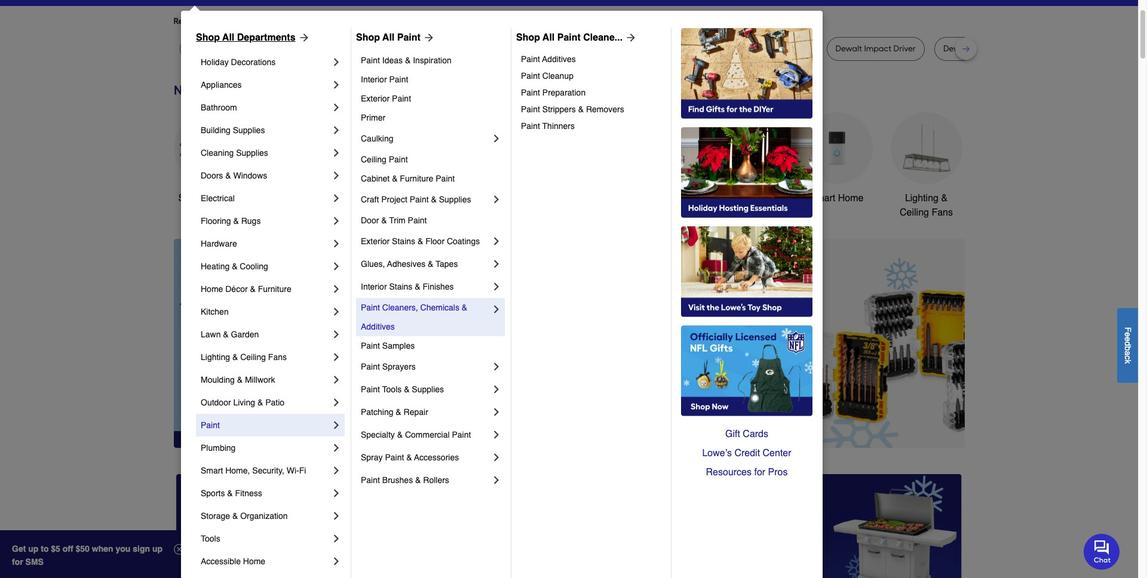 Task type: locate. For each thing, give the bounding box(es) containing it.
scroll to item #2 image
[[643, 426, 672, 431]]

0 vertical spatial bathroom
[[201, 103, 237, 112]]

up left to
[[28, 544, 38, 554]]

specialty & commercial paint
[[361, 430, 471, 440]]

preparation
[[542, 88, 586, 97]]

removers
[[586, 105, 624, 114]]

& inside "outdoor tools & equipment"
[[685, 193, 692, 204]]

interior down glues,
[[361, 282, 387, 292]]

1 vertical spatial ceiling
[[900, 207, 929, 218]]

1 vertical spatial additives
[[361, 322, 395, 332]]

1 horizontal spatial tools link
[[353, 112, 425, 206]]

lighting
[[905, 193, 939, 204], [201, 353, 230, 362]]

1 vertical spatial outdoor
[[201, 398, 231, 407]]

chevron right image for doors & windows
[[330, 170, 342, 182]]

arrow right image
[[295, 32, 310, 44], [421, 32, 435, 44], [943, 343, 954, 355]]

&
[[405, 56, 411, 65], [578, 105, 584, 114], [225, 171, 231, 180], [392, 174, 398, 183], [685, 193, 692, 204], [941, 193, 948, 204], [431, 195, 437, 204], [381, 216, 387, 225], [233, 216, 239, 226], [418, 237, 423, 246], [428, 259, 433, 269], [232, 262, 237, 271], [415, 282, 420, 292], [250, 284, 256, 294], [462, 303, 467, 312], [223, 330, 229, 339], [232, 353, 238, 362], [237, 375, 243, 385], [404, 385, 410, 394], [257, 398, 263, 407], [396, 407, 401, 417], [397, 430, 403, 440], [406, 453, 412, 462], [415, 476, 421, 485], [227, 489, 233, 498], [232, 511, 238, 521]]

e up 'b'
[[1123, 337, 1133, 341]]

door & trim paint link
[[361, 211, 502, 230]]

0 horizontal spatial up
[[28, 544, 38, 554]]

1 horizontal spatial lighting & ceiling fans link
[[891, 112, 962, 220]]

chevron right image for paint
[[330, 419, 342, 431]]

2 shop from the left
[[356, 32, 380, 43]]

shop inside "link"
[[516, 32, 540, 43]]

all up the paint additives
[[543, 32, 555, 43]]

0 vertical spatial lighting
[[905, 193, 939, 204]]

patio
[[265, 398, 284, 407]]

4 dewalt from the left
[[836, 44, 862, 54]]

f e e d b a c k
[[1123, 327, 1133, 364]]

impact
[[476, 44, 504, 54], [756, 44, 784, 54], [864, 44, 892, 54]]

dewalt bit set
[[396, 44, 449, 54]]

stains for interior
[[389, 282, 412, 292]]

1 vertical spatial smart
[[201, 466, 223, 476]]

paint left ideas
[[361, 56, 380, 65]]

bit for dewalt drill bit set
[[988, 44, 998, 54]]

paint right spray
[[385, 453, 404, 462]]

additives up paint samples
[[361, 322, 395, 332]]

you for recommended searches for you
[[282, 16, 296, 26]]

2 driver from the left
[[786, 44, 808, 54]]

bathroom link
[[201, 96, 330, 119], [711, 112, 783, 206]]

1 shop from the left
[[196, 32, 220, 43]]

exterior inside exterior stains & floor coatings link
[[361, 237, 390, 246]]

heating & cooling
[[201, 262, 268, 271]]

cabinet & furniture paint
[[361, 174, 455, 183]]

None search field
[[445, 0, 771, 7]]

chevron right image for patching & repair
[[491, 406, 502, 418]]

supplies down cabinet & furniture paint link
[[439, 195, 471, 204]]

decorations down the christmas
[[453, 207, 504, 218]]

flooring
[[201, 216, 231, 226]]

drill for dewalt drill bit set
[[972, 44, 986, 54]]

1 horizontal spatial home
[[243, 557, 265, 566]]

3 bit from the left
[[530, 44, 540, 54]]

2 e from the top
[[1123, 337, 1133, 341]]

driver for impact driver bit
[[506, 44, 528, 54]]

1 vertical spatial interior
[[361, 282, 387, 292]]

tools link
[[353, 112, 425, 206], [201, 528, 330, 550]]

1 horizontal spatial decorations
[[453, 207, 504, 218]]

$50
[[76, 544, 90, 554]]

0 horizontal spatial smart
[[201, 466, 223, 476]]

5 dewalt from the left
[[943, 44, 970, 54]]

paint cleaners, chemicals & additives link
[[361, 298, 491, 336]]

shop all deals link
[[174, 112, 245, 206]]

sports & fitness
[[201, 489, 262, 498]]

arrow right image inside shop all paint link
[[421, 32, 435, 44]]

1 horizontal spatial furniture
[[400, 174, 433, 183]]

find gifts for the diyer. image
[[681, 28, 813, 119]]

1 interior from the top
[[361, 75, 387, 84]]

up to 50 percent off select tools and accessories. image
[[452, 239, 1031, 448]]

dewalt for dewalt drill
[[686, 44, 713, 54]]

0 horizontal spatial furniture
[[258, 284, 291, 294]]

stains up the cleaners,
[[389, 282, 412, 292]]

home inside accessible home link
[[243, 557, 265, 566]]

for down get
[[12, 557, 23, 567]]

1 horizontal spatial lighting
[[905, 193, 939, 204]]

1 you from the left
[[282, 16, 296, 26]]

accessible home link
[[201, 550, 330, 573]]

dewalt for dewalt bit set
[[396, 44, 423, 54]]

up right sign
[[152, 544, 163, 554]]

gift
[[725, 429, 740, 440]]

1 vertical spatial fans
[[268, 353, 287, 362]]

paint down ceiling paint link
[[436, 174, 455, 183]]

exterior for exterior paint
[[361, 94, 390, 103]]

1 horizontal spatial set
[[1000, 44, 1012, 54]]

up to 35 percent off select small appliances. image
[[444, 474, 694, 578]]

exterior up primer
[[361, 94, 390, 103]]

2 horizontal spatial ceiling
[[900, 207, 929, 218]]

0 horizontal spatial impact
[[476, 44, 504, 54]]

more suggestions for you
[[306, 16, 402, 26]]

tools
[[378, 193, 400, 204], [660, 193, 683, 204], [382, 385, 402, 394], [201, 534, 220, 544]]

1 vertical spatial lighting
[[201, 353, 230, 362]]

2 horizontal spatial impact
[[864, 44, 892, 54]]

cooling
[[240, 262, 268, 271]]

dewalt for dewalt drill bit set
[[943, 44, 970, 54]]

2 interior from the top
[[361, 282, 387, 292]]

you for more suggestions for you
[[388, 16, 402, 26]]

2 dewalt from the left
[[396, 44, 423, 54]]

chevron right image for sports & fitness
[[330, 488, 342, 500]]

lowe's credit center link
[[681, 444, 813, 463]]

0 vertical spatial additives
[[542, 54, 576, 64]]

2 vertical spatial ceiling
[[240, 353, 266, 362]]

interior paint link
[[361, 70, 502, 89]]

$5
[[51, 544, 60, 554]]

0 horizontal spatial outdoor
[[201, 398, 231, 407]]

chevron right image for glues, adhesives & tapes
[[491, 258, 502, 270]]

chevron right image for paint cleaners, chemicals & additives
[[491, 304, 502, 315]]

drill
[[343, 44, 357, 54], [715, 44, 729, 54], [972, 44, 986, 54]]

0 horizontal spatial lighting
[[201, 353, 230, 362]]

fitness
[[235, 489, 262, 498]]

all up ideas
[[382, 32, 395, 43]]

drill for dewalt drill bit
[[343, 44, 357, 54]]

2 horizontal spatial home
[[838, 193, 864, 204]]

outdoor down moulding
[[201, 398, 231, 407]]

for
[[270, 16, 281, 26], [376, 16, 387, 26], [754, 467, 765, 478], [12, 557, 23, 567]]

all for shop all paint cleane...
[[543, 32, 555, 43]]

0 horizontal spatial tools link
[[201, 528, 330, 550]]

chevron right image for lawn & garden
[[330, 329, 342, 341]]

paint up paint sprayers
[[361, 341, 380, 351]]

you up shop all paint link
[[388, 16, 402, 26]]

cards
[[743, 429, 768, 440]]

for inside 'link'
[[376, 16, 387, 26]]

1 horizontal spatial you
[[388, 16, 402, 26]]

0 vertical spatial fans
[[932, 207, 953, 218]]

interior
[[361, 75, 387, 84], [361, 282, 387, 292]]

2 exterior from the top
[[361, 237, 390, 246]]

chevron right image
[[330, 56, 342, 68], [330, 79, 342, 91], [330, 124, 342, 136], [330, 147, 342, 159], [491, 194, 502, 206], [491, 235, 502, 247], [330, 329, 342, 341], [330, 374, 342, 386], [491, 384, 502, 396], [330, 397, 342, 409], [330, 419, 342, 431], [491, 429, 502, 441], [330, 442, 342, 454], [330, 465, 342, 477], [330, 488, 342, 500], [330, 510, 342, 522], [330, 556, 342, 568]]

home inside smart home link
[[838, 193, 864, 204]]

0 horizontal spatial you
[[282, 16, 296, 26]]

fans
[[932, 207, 953, 218], [268, 353, 287, 362]]

patching
[[361, 407, 393, 417]]

paint down the paint additives
[[521, 71, 540, 81]]

1 horizontal spatial drill
[[715, 44, 729, 54]]

tools up equipment on the right top
[[660, 193, 683, 204]]

paint brushes & rollers link
[[361, 469, 491, 492]]

1 exterior from the top
[[361, 94, 390, 103]]

drill for dewalt drill
[[715, 44, 729, 54]]

smart home
[[810, 193, 864, 204]]

chevron right image
[[330, 102, 342, 114], [491, 133, 502, 145], [330, 170, 342, 182], [330, 192, 342, 204], [330, 215, 342, 227], [330, 238, 342, 250], [491, 258, 502, 270], [330, 261, 342, 272], [491, 281, 502, 293], [330, 283, 342, 295], [491, 304, 502, 315], [330, 306, 342, 318], [330, 351, 342, 363], [491, 361, 502, 373], [491, 406, 502, 418], [491, 452, 502, 464], [491, 474, 502, 486], [330, 533, 342, 545]]

all for shop all departments
[[222, 32, 234, 43]]

sprayers
[[382, 362, 416, 372]]

sms
[[25, 557, 44, 567]]

e
[[1123, 332, 1133, 337], [1123, 337, 1133, 341]]

1 vertical spatial stains
[[389, 282, 412, 292]]

0 horizontal spatial home
[[201, 284, 223, 294]]

paint left the cleaners,
[[361, 303, 380, 312]]

tools up door & trim paint
[[378, 193, 400, 204]]

heating & cooling link
[[201, 255, 330, 278]]

lawn & garden link
[[201, 323, 330, 346]]

shop for shop all paint
[[356, 32, 380, 43]]

get
[[12, 544, 26, 554]]

all down recommended searches for you
[[222, 32, 234, 43]]

trim
[[389, 216, 406, 225]]

1 vertical spatial lighting & ceiling fans
[[201, 353, 287, 362]]

paint thinners link
[[521, 118, 663, 134]]

1 dewalt from the left
[[314, 44, 341, 54]]

exterior down door
[[361, 237, 390, 246]]

1 horizontal spatial bathroom
[[726, 193, 768, 204]]

furniture up "kitchen" link
[[258, 284, 291, 294]]

chevron right image for kitchen
[[330, 306, 342, 318]]

deals
[[216, 193, 241, 204]]

1 vertical spatial decorations
[[453, 207, 504, 218]]

home for accessible home
[[243, 557, 265, 566]]

appliances link
[[201, 73, 330, 96]]

doors & windows
[[201, 171, 267, 180]]

1 bit from the left
[[359, 44, 369, 54]]

home for smart home
[[838, 193, 864, 204]]

moulding
[[201, 375, 235, 385]]

inspiration
[[413, 56, 452, 65]]

supplies up windows
[[236, 148, 268, 158]]

interior inside "link"
[[361, 75, 387, 84]]

2 horizontal spatial shop
[[516, 32, 540, 43]]

supplies up cleaning supplies
[[233, 125, 265, 135]]

2 vertical spatial home
[[243, 557, 265, 566]]

doors
[[201, 171, 223, 180]]

exterior inside exterior paint link
[[361, 94, 390, 103]]

& inside 'link'
[[227, 489, 233, 498]]

2 up from the left
[[152, 544, 163, 554]]

for up shop all paint
[[376, 16, 387, 26]]

0 horizontal spatial ceiling
[[240, 353, 266, 362]]

get up to 2 free select tools or batteries when you buy 1 with select purchases. image
[[176, 474, 425, 578]]

storage
[[201, 511, 230, 521]]

caulking
[[361, 134, 393, 143]]

1 vertical spatial lighting & ceiling fans link
[[201, 346, 330, 369]]

arrow right image
[[623, 32, 637, 44]]

shop
[[178, 193, 201, 204]]

paint samples
[[361, 341, 415, 351]]

1 horizontal spatial driver
[[786, 44, 808, 54]]

3 shop from the left
[[516, 32, 540, 43]]

2 you from the left
[[388, 16, 402, 26]]

all inside "link"
[[543, 32, 555, 43]]

0 horizontal spatial fans
[[268, 353, 287, 362]]

d
[[1123, 341, 1133, 346]]

impact for impact driver bit
[[476, 44, 504, 54]]

0 horizontal spatial arrow right image
[[295, 32, 310, 44]]

1 horizontal spatial up
[[152, 544, 163, 554]]

sports
[[201, 489, 225, 498]]

driver for impact driver
[[786, 44, 808, 54]]

paint tools & supplies link
[[361, 378, 491, 401]]

0 horizontal spatial shop
[[196, 32, 220, 43]]

0 vertical spatial interior
[[361, 75, 387, 84]]

1 horizontal spatial shop
[[356, 32, 380, 43]]

smart for smart home
[[810, 193, 835, 204]]

shop up impact driver bit
[[516, 32, 540, 43]]

0 horizontal spatial additives
[[361, 322, 395, 332]]

outdoor up equipment on the right top
[[623, 193, 658, 204]]

exterior stains & floor coatings
[[361, 237, 480, 246]]

outdoor for outdoor tools & equipment
[[623, 193, 658, 204]]

bit for dewalt drill bit
[[359, 44, 369, 54]]

1 horizontal spatial outdoor
[[623, 193, 658, 204]]

fi
[[299, 466, 306, 476]]

0 horizontal spatial set
[[436, 44, 449, 54]]

2 bit from the left
[[425, 44, 434, 54]]

1 set from the left
[[436, 44, 449, 54]]

4 bit from the left
[[988, 44, 998, 54]]

2 impact from the left
[[756, 44, 784, 54]]

& inside paint cleaners, chemicals & additives
[[462, 303, 467, 312]]

additives up cleanup
[[542, 54, 576, 64]]

0 horizontal spatial driver
[[506, 44, 528, 54]]

interior up exterior paint
[[361, 75, 387, 84]]

0 vertical spatial lighting & ceiling fans
[[900, 193, 953, 218]]

0 vertical spatial decorations
[[231, 57, 276, 67]]

0 horizontal spatial lighting & ceiling fans
[[201, 353, 287, 362]]

1 horizontal spatial fans
[[932, 207, 953, 218]]

home décor & furniture
[[201, 284, 291, 294]]

lawn
[[201, 330, 221, 339]]

1 horizontal spatial arrow right image
[[421, 32, 435, 44]]

3 dewalt from the left
[[686, 44, 713, 54]]

1 horizontal spatial additives
[[542, 54, 576, 64]]

paint down "interior paint"
[[392, 94, 411, 103]]

decorations for holiday
[[231, 57, 276, 67]]

1 drill from the left
[[343, 44, 357, 54]]

tools down storage
[[201, 534, 220, 544]]

1 impact from the left
[[476, 44, 504, 54]]

exterior for exterior stains & floor coatings
[[361, 237, 390, 246]]

to
[[41, 544, 49, 554]]

shop down recommended
[[196, 32, 220, 43]]

shop down "more suggestions for you" 'link'
[[356, 32, 380, 43]]

arrow right image for shop all paint
[[421, 32, 435, 44]]

stains for exterior
[[392, 237, 415, 246]]

0 horizontal spatial decorations
[[231, 57, 276, 67]]

all
[[222, 32, 234, 43], [382, 32, 395, 43], [543, 32, 555, 43], [203, 193, 213, 204]]

0 vertical spatial home
[[838, 193, 864, 204]]

paint additives link
[[521, 51, 663, 68]]

0 vertical spatial smart
[[810, 193, 835, 204]]

1 horizontal spatial impact
[[756, 44, 784, 54]]

3 drill from the left
[[972, 44, 986, 54]]

0 vertical spatial stains
[[392, 237, 415, 246]]

1 horizontal spatial smart
[[810, 193, 835, 204]]

ceiling paint link
[[361, 150, 502, 169]]

shop these last-minute gifts. $99 or less. quantities are limited and won't last. image
[[174, 239, 367, 448]]

2 horizontal spatial driver
[[894, 44, 916, 54]]

all right shop
[[203, 193, 213, 204]]

equipment
[[635, 207, 680, 218]]

1 vertical spatial furniture
[[258, 284, 291, 294]]

garden
[[231, 330, 259, 339]]

scroll to item #3 element
[[672, 425, 703, 432]]

paint up accessories
[[452, 430, 471, 440]]

you inside 'link'
[[388, 16, 402, 26]]

a
[[1123, 351, 1133, 355]]

searches
[[233, 16, 268, 26]]

arrow right image inside "shop all departments" link
[[295, 32, 310, 44]]

furniture up craft project paint & supplies
[[400, 174, 433, 183]]

0 vertical spatial ceiling
[[361, 155, 386, 164]]

outdoor inside "outdoor tools & equipment"
[[623, 193, 658, 204]]

0 vertical spatial exterior
[[361, 94, 390, 103]]

set
[[436, 44, 449, 54], [1000, 44, 1012, 54]]

2 drill from the left
[[715, 44, 729, 54]]

for left the pros
[[754, 467, 765, 478]]

2 set from the left
[[1000, 44, 1012, 54]]

3 impact from the left
[[864, 44, 892, 54]]

0 horizontal spatial drill
[[343, 44, 357, 54]]

resources for pros link
[[681, 463, 813, 482]]

1 driver from the left
[[506, 44, 528, 54]]

1 vertical spatial home
[[201, 284, 223, 294]]

shop for shop all departments
[[196, 32, 220, 43]]

e up d
[[1123, 332, 1133, 337]]

interior for interior stains & finishes
[[361, 282, 387, 292]]

2 horizontal spatial drill
[[972, 44, 986, 54]]

tools inside "outdoor tools & equipment"
[[660, 193, 683, 204]]

paint down paint samples
[[361, 362, 380, 372]]

departments
[[237, 32, 295, 43]]

0 vertical spatial furniture
[[400, 174, 433, 183]]

you left the more
[[282, 16, 296, 26]]

stains down trim
[[392, 237, 415, 246]]

paint right trim
[[408, 216, 427, 225]]

visit the lowe's toy shop. image
[[681, 226, 813, 317]]

1 vertical spatial exterior
[[361, 237, 390, 246]]

decorations down "shop all departments" link
[[231, 57, 276, 67]]

1 vertical spatial bathroom
[[726, 193, 768, 204]]

0 vertical spatial outdoor
[[623, 193, 658, 204]]

chevron right image for smart home, security, wi-fi
[[330, 465, 342, 477]]

exterior
[[361, 94, 390, 103], [361, 237, 390, 246]]



Task type: describe. For each thing, give the bounding box(es) containing it.
chevron right image for electrical
[[330, 192, 342, 204]]

0 horizontal spatial bathroom
[[201, 103, 237, 112]]

home inside "home décor & furniture" link
[[201, 284, 223, 294]]

shop all paint link
[[356, 30, 435, 45]]

bit for impact driver bit
[[530, 44, 540, 54]]

paint preparation link
[[521, 84, 663, 101]]

chevron right image for tools
[[330, 533, 342, 545]]

spray paint & accessories link
[[361, 446, 491, 469]]

chevron right image for interior stains & finishes
[[491, 281, 502, 293]]

holiday hosting essentials. image
[[681, 127, 813, 218]]

building supplies
[[201, 125, 265, 135]]

outdoor for outdoor living & patio
[[201, 398, 231, 407]]

smart for smart home, security, wi-fi
[[201, 466, 223, 476]]

flooring & rugs
[[201, 216, 261, 226]]

up to 30 percent off select grills and accessories. image
[[713, 474, 962, 578]]

chevron right image for lighting & ceiling fans
[[330, 351, 342, 363]]

chevron right image for bathroom
[[330, 102, 342, 114]]

you
[[116, 544, 130, 554]]

interior for interior paint
[[361, 75, 387, 84]]

cleaning
[[201, 148, 234, 158]]

paint down ideas
[[389, 75, 408, 84]]

supplies down paint sprayers link
[[412, 385, 444, 394]]

hardware
[[201, 239, 237, 249]]

dewalt for dewalt impact driver
[[836, 44, 862, 54]]

tapes
[[436, 259, 458, 269]]

smart home, security, wi-fi link
[[201, 459, 330, 482]]

paint up paint cleanup
[[521, 54, 540, 64]]

chevron right image for paint sprayers
[[491, 361, 502, 373]]

officially licensed n f l gifts. shop now. image
[[681, 326, 813, 416]]

dewalt drill
[[686, 44, 729, 54]]

christmas decorations link
[[442, 112, 514, 220]]

decorations for christmas
[[453, 207, 504, 218]]

chat invite button image
[[1084, 533, 1120, 570]]

adhesives
[[387, 259, 426, 269]]

kitchen
[[201, 307, 229, 317]]

patching & repair link
[[361, 401, 491, 424]]

chevron right image for building supplies
[[330, 124, 342, 136]]

shop all paint
[[356, 32, 421, 43]]

thinners
[[542, 121, 575, 131]]

1 up from the left
[[28, 544, 38, 554]]

chevron right image for paint brushes & rollers
[[491, 474, 502, 486]]

home décor & furniture link
[[201, 278, 330, 301]]

shop all departments
[[196, 32, 295, 43]]

chevron right image for plumbing
[[330, 442, 342, 454]]

christmas
[[457, 193, 500, 204]]

gift cards link
[[681, 425, 813, 444]]

resources for pros
[[706, 467, 788, 478]]

paint up dewalt bit set
[[397, 32, 421, 43]]

holiday
[[201, 57, 229, 67]]

0 vertical spatial lighting & ceiling fans link
[[891, 112, 962, 220]]

arrow left image
[[396, 343, 408, 355]]

1 horizontal spatial lighting & ceiling fans
[[900, 193, 953, 218]]

paint ideas & inspiration link
[[361, 51, 502, 70]]

dewalt drill bit set
[[943, 44, 1012, 54]]

chevron right image for moulding & millwork
[[330, 374, 342, 386]]

door
[[361, 216, 379, 225]]

chemicals
[[420, 303, 459, 312]]

paint down recommended searches for you heading
[[557, 32, 581, 43]]

chevron right image for hardware
[[330, 238, 342, 250]]

chevron right image for storage & organization
[[330, 510, 342, 522]]

scroll to item #5 image
[[731, 426, 760, 431]]

ideas
[[382, 56, 403, 65]]

recommended searches for you
[[174, 16, 296, 26]]

paint up patching
[[361, 385, 380, 394]]

get up to $5 off $50 when you sign up for sms
[[12, 544, 163, 567]]

project
[[381, 195, 407, 204]]

building supplies link
[[201, 119, 330, 142]]

tools up patching & repair
[[382, 385, 402, 394]]

paint additives
[[521, 54, 576, 64]]

glues,
[[361, 259, 385, 269]]

2 horizontal spatial arrow right image
[[943, 343, 954, 355]]

plumbing
[[201, 443, 236, 453]]

chevron right image for home décor & furniture
[[330, 283, 342, 295]]

1 horizontal spatial ceiling
[[361, 155, 386, 164]]

scroll to item #4 image
[[703, 426, 731, 431]]

paint down the cabinet & furniture paint
[[410, 195, 429, 204]]

rollers
[[423, 476, 449, 485]]

additives inside paint cleaners, chemicals & additives
[[361, 322, 395, 332]]

resources
[[706, 467, 752, 478]]

f e e d b a c k button
[[1117, 308, 1138, 383]]

patching & repair
[[361, 407, 428, 417]]

shop all paint cleane...
[[516, 32, 623, 43]]

for up departments
[[270, 16, 281, 26]]

interior paint
[[361, 75, 408, 84]]

arrow right image for shop all departments
[[295, 32, 310, 44]]

3 driver from the left
[[894, 44, 916, 54]]

paint left thinners
[[521, 121, 540, 131]]

décor
[[225, 284, 248, 294]]

door & trim paint
[[361, 216, 427, 225]]

paint tools & supplies
[[361, 385, 444, 394]]

when
[[92, 544, 113, 554]]

craft project paint & supplies link
[[361, 188, 491, 211]]

impact driver
[[756, 44, 808, 54]]

cleane...
[[583, 32, 623, 43]]

brushes
[[382, 476, 413, 485]]

craft project paint & supplies
[[361, 195, 471, 204]]

paint down paint cleanup
[[521, 88, 540, 97]]

all for shop all deals
[[203, 193, 213, 204]]

all for shop all paint
[[382, 32, 395, 43]]

paint up paint thinners
[[521, 105, 540, 114]]

paint inside paint cleaners, chemicals & additives
[[361, 303, 380, 312]]

chevron right image for outdoor living & patio
[[330, 397, 342, 409]]

b
[[1123, 346, 1133, 351]]

chevron right image for accessible home
[[330, 556, 342, 568]]

paint cleanup link
[[521, 68, 663, 84]]

advertisement region
[[0, 239, 452, 450]]

chevron right image for holiday decorations
[[330, 56, 342, 68]]

outdoor tools & equipment link
[[622, 112, 693, 220]]

sports & fitness link
[[201, 482, 330, 505]]

pros
[[768, 467, 788, 478]]

chevron right image for paint tools & supplies
[[491, 384, 502, 396]]

0 horizontal spatial lighting & ceiling fans link
[[201, 346, 330, 369]]

accessible
[[201, 557, 241, 566]]

chevron right image for exterior stains & floor coatings
[[491, 235, 502, 247]]

impact for impact driver
[[756, 44, 784, 54]]

dewalt for dewalt drill bit
[[314, 44, 341, 54]]

paint strippers & removers link
[[521, 101, 663, 118]]

chevron right image for appliances
[[330, 79, 342, 91]]

k
[[1123, 360, 1133, 364]]

living
[[233, 398, 255, 407]]

new deals every day during 25 days of deals image
[[174, 80, 965, 100]]

organization
[[240, 511, 288, 521]]

exterior paint link
[[361, 89, 502, 108]]

hardware link
[[201, 232, 330, 255]]

paint up the cabinet & furniture paint
[[389, 155, 408, 164]]

building
[[201, 125, 231, 135]]

chevron right image for craft project paint & supplies
[[491, 194, 502, 206]]

impact driver bit
[[476, 44, 540, 54]]

floor
[[425, 237, 445, 246]]

paint ideas & inspiration
[[361, 56, 452, 65]]

home,
[[225, 466, 250, 476]]

spray paint & accessories
[[361, 453, 459, 462]]

0 horizontal spatial bathroom link
[[201, 96, 330, 119]]

finishes
[[423, 282, 454, 292]]

cleanup
[[542, 71, 574, 81]]

flooring & rugs link
[[201, 210, 330, 232]]

cleaning supplies link
[[201, 142, 330, 164]]

rugs
[[241, 216, 261, 226]]

windows
[[233, 171, 267, 180]]

cleaners,
[[382, 303, 418, 312]]

for inside get up to $5 off $50 when you sign up for sms
[[12, 557, 23, 567]]

chevron right image for flooring & rugs
[[330, 215, 342, 227]]

shop for shop all paint cleane...
[[516, 32, 540, 43]]

chevron right image for heating & cooling
[[330, 261, 342, 272]]

1 e from the top
[[1123, 332, 1133, 337]]

1 horizontal spatial bathroom link
[[711, 112, 783, 206]]

chevron right image for spray paint & accessories
[[491, 452, 502, 464]]

1 vertical spatial tools link
[[201, 528, 330, 550]]

recommended searches for you heading
[[174, 16, 965, 27]]

accessories
[[414, 453, 459, 462]]

paint cleaners, chemicals & additives
[[361, 303, 469, 332]]

chevron right image for specialty & commercial paint
[[491, 429, 502, 441]]

paint down spray
[[361, 476, 380, 485]]

0 vertical spatial tools link
[[353, 112, 425, 206]]

paint brushes & rollers
[[361, 476, 449, 485]]

chevron right image for cleaning supplies
[[330, 147, 342, 159]]

paint cleanup
[[521, 71, 574, 81]]

outdoor living & patio link
[[201, 391, 330, 414]]

chevron right image for caulking
[[491, 133, 502, 145]]

coatings
[[447, 237, 480, 246]]

paint up plumbing
[[201, 421, 220, 430]]

accessible home
[[201, 557, 265, 566]]



Task type: vqa. For each thing, say whether or not it's contained in the screenshot.
Cobra link
no



